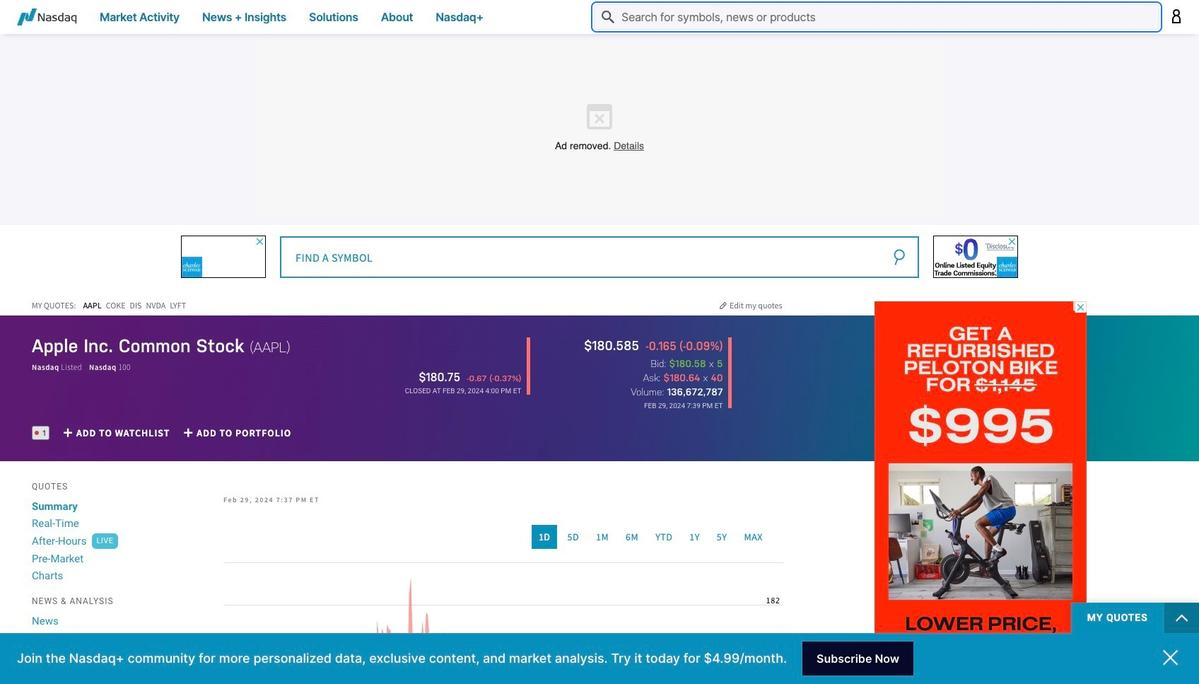 Task type: vqa. For each thing, say whether or not it's contained in the screenshot.
PRIMARY NAVIGATION navigation
yes



Task type: locate. For each thing, give the bounding box(es) containing it.
Find a Symbol text field
[[280, 236, 920, 278]]

None search field
[[280, 236, 920, 278]]

advertisement element
[[257, 41, 943, 218], [181, 236, 266, 278], [934, 236, 1019, 278], [875, 301, 1087, 684]]

primary navigation navigation
[[0, 0, 1200, 34]]



Task type: describe. For each thing, give the bounding box(es) containing it.
Search Button - Click to open the Search Overlay Modal Box text field
[[594, 4, 1160, 30]]

data as of element
[[645, 402, 723, 410]]

click to dismiss this message and remain on nasdaq.com image
[[1164, 650, 1179, 665]]

account login - click to log into your account image
[[1172, 9, 1183, 23]]

homepage logo url - navigate back to the homepage image
[[17, 8, 77, 25]]



